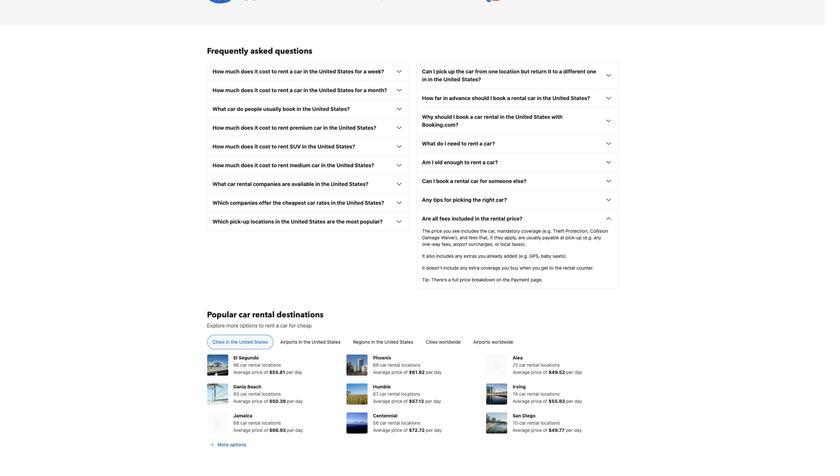 Task type: vqa. For each thing, say whether or not it's contained in the screenshot.


Task type: describe. For each thing, give the bounding box(es) containing it.
cost for how much does it cost to rent a car in the united states for a week?
[[259, 69, 270, 75]]

car inside centennial 56 car rental locations average price of $72.72 per day
[[380, 421, 387, 426]]

any tips for picking the right car? button
[[422, 196, 613, 204]]

irving
[[513, 384, 526, 390]]

that,
[[479, 235, 489, 241]]

but
[[521, 69, 530, 75]]

rental inside dania beach 83 car rental locations average price of $50.39 per day
[[248, 392, 261, 397]]

average inside san diego 70 car rental locations average price of $49.77 per day
[[513, 428, 530, 433]]

week?
[[368, 69, 384, 75]]

the inside button
[[376, 339, 383, 345]]

0 horizontal spatial are
[[282, 181, 290, 187]]

a down why should i book a car rental in the united states with booking.com?
[[480, 141, 483, 147]]

the up car,
[[481, 216, 489, 222]]

rent inside dropdown button
[[278, 125, 289, 131]]

to left suv
[[272, 144, 277, 150]]

locations inside irving 74 car rental locations average price of $55.93 per day
[[541, 392, 560, 397]]

full
[[452, 277, 459, 283]]

day inside el segundo 96 car rental locations average price of $55.81 per day
[[295, 370, 302, 375]]

in inside why should i book a car rental in the united states with booking.com?
[[500, 114, 505, 120]]

of inside dania beach 83 car rental locations average price of $50.39 per day
[[264, 399, 268, 404]]

locations inside aiea 72 car rental locations average price of $49.52 per day
[[541, 363, 560, 368]]

of inside san diego 70 car rental locations average price of $49.77 per day
[[543, 428, 548, 433]]

states inside which pick-up locations in the united states are the most popular? dropdown button
[[309, 219, 326, 225]]

the right offer
[[273, 200, 281, 206]]

day for aiea 72 car rental locations average price of $49.52 per day
[[575, 370, 582, 375]]

to inside dropdown button
[[272, 125, 277, 131]]

per for irving 74 car rental locations average price of $55.93 per day
[[566, 399, 573, 404]]

a down enough
[[450, 178, 453, 184]]

can i pick up the car from one location but return it to a different one in in the united states? button
[[422, 68, 613, 83]]

a down can i pick up the car from one location but return it to a different one in in the united states? at the top
[[507, 95, 510, 101]]

day for phoenix 69 car rental locations average price of $61.92 per day
[[434, 370, 442, 375]]

fees inside dropdown button
[[440, 216, 451, 222]]

up inside the price you see includes the car, mandatory coverage (e.g. theft protection, collision damage waiver), and fees that, if they apply, are usually payable at pick-up (e.g. any one-way fees, airport surcharges, or local taxes).
[[577, 235, 582, 241]]

way
[[432, 242, 441, 247]]

united inside button
[[385, 339, 399, 345]]

airports worldwide button
[[468, 335, 519, 350]]

cost for how much does it cost to rent suv in the united states?
[[259, 144, 270, 150]]

96
[[233, 363, 239, 368]]

to right enough
[[465, 160, 470, 165]]

2 one from the left
[[587, 69, 597, 75]]

seats).
[[553, 253, 567, 259]]

56
[[373, 421, 379, 426]]

it for how much does it cost to rent a car in the united states for a week?
[[255, 69, 258, 75]]

much for how much does it cost to rent premium car in the united states?
[[225, 125, 240, 131]]

per inside dania beach 83 car rental locations average price of $50.39 per day
[[287, 399, 294, 404]]

what car rental companies are available in the united states?
[[213, 181, 369, 187]]

which pick-up locations in the united states are the most popular? button
[[213, 218, 403, 226]]

local
[[501, 242, 511, 247]]

how for how much does it cost to rent a car in the united states for a month?
[[213, 87, 224, 93]]

per for centennial 56 car rental locations average price of $72.72 per day
[[426, 428, 433, 433]]

enough
[[444, 160, 463, 165]]

breakdown
[[472, 277, 495, 283]]

0 vertical spatial should
[[472, 95, 489, 101]]

cities in the united states
[[213, 339, 268, 345]]

medium
[[290, 163, 310, 168]]

car inside dropdown button
[[314, 125, 322, 131]]

how for how much does it cost to rent a car in the united states for a week?
[[213, 69, 224, 75]]

i inside am i old enough to rent a car? dropdown button
[[432, 160, 434, 165]]

the right rates
[[337, 200, 345, 206]]

in inside button
[[371, 339, 375, 345]]

a up can i book a rental car for someone else?
[[483, 160, 486, 165]]

rental inside el segundo 96 car rental locations average price of $55.81 per day
[[248, 363, 261, 368]]

what for what car rental companies are available in the united states?
[[213, 181, 226, 187]]

the down 'how much does it cost to rent a car in the united states for a month?' dropdown button
[[303, 106, 311, 112]]

return
[[531, 69, 547, 75]]

it for how much does it cost to rent medium car in the united states?
[[255, 163, 258, 168]]

baby
[[541, 253, 552, 259]]

more
[[218, 442, 229, 448]]

$66.93
[[269, 428, 286, 433]]

to down 'how much does it cost to rent suv in the united states?'
[[272, 163, 277, 168]]

it for how much does it cost to rent suv in the united states?
[[255, 144, 258, 150]]

most
[[346, 219, 359, 225]]

it for how much does it cost to rent a car in the united states for a month?
[[255, 87, 258, 93]]

much for how much does it cost to rent a car in the united states for a month?
[[225, 87, 240, 93]]

i inside how far in advance should i book a rental car in the united states? dropdown button
[[490, 95, 492, 101]]

states inside how much does it cost to rent a car in the united states for a week? dropdown button
[[337, 69, 354, 75]]

$50.39
[[269, 399, 286, 404]]

price inside dania beach 83 car rental locations average price of $50.39 per day
[[252, 399, 263, 404]]

it for it doesn't include any extra coverage you buy when you get to the rental counter.
[[422, 265, 425, 271]]

the down cheap
[[304, 339, 311, 345]]

car inside irving 74 car rental locations average price of $55.93 per day
[[519, 392, 526, 397]]

united inside can i pick up the car from one location but return it to a different one in in the united states?
[[444, 77, 461, 82]]

which pick-up locations in the united states are the most popular?
[[213, 219, 383, 225]]

cities in the united states button
[[207, 335, 273, 350]]

what car do people usually book in the united states?
[[213, 106, 350, 112]]

you right the extras at the bottom right of the page
[[478, 253, 486, 259]]

$72.72
[[409, 428, 425, 433]]

price inside humble 67 car rental locations average price of $57.13 per day
[[392, 399, 402, 404]]

cheap car rental in irving image
[[486, 384, 508, 405]]

how much does it cost to rent a car in the united states for a month?
[[213, 87, 387, 93]]

average for irving 74 car rental locations average price of $55.93 per day
[[513, 399, 530, 404]]

you left 'buy'
[[502, 265, 509, 271]]

to right get
[[550, 265, 554, 271]]

car inside el segundo 96 car rental locations average price of $55.81 per day
[[240, 363, 247, 368]]

price inside el segundo 96 car rental locations average price of $55.81 per day
[[252, 370, 263, 375]]

gps,
[[529, 253, 540, 259]]

we're here for you image
[[207, 0, 233, 4]]

1 vertical spatial up
[[243, 219, 250, 225]]

premium
[[290, 125, 313, 131]]

per for phoenix 69 car rental locations average price of $61.92 per day
[[426, 370, 433, 375]]

to inside popular car rental destinations explore more options to rent a car for cheap
[[259, 323, 264, 329]]

for left month?
[[355, 87, 362, 93]]

day inside san diego 70 car rental locations average price of $49.77 per day
[[574, 428, 582, 433]]

apply,
[[505, 235, 517, 241]]

price inside phoenix 69 car rental locations average price of $61.92 per day
[[392, 370, 402, 375]]

aiea
[[513, 355, 523, 361]]

united inside dropdown button
[[347, 200, 364, 206]]

much for how much does it cost to rent medium car in the united states?
[[225, 163, 240, 168]]

which for which companies offer the cheapest car rates  in the united states?
[[213, 200, 229, 206]]

1 horizontal spatial are
[[327, 219, 335, 225]]

car? inside any tips for picking the right car? dropdown button
[[496, 197, 507, 203]]

can i book a rental car for someone else? button
[[422, 177, 613, 185]]

cheap car rental in dania beach image
[[207, 384, 228, 405]]

what car rental companies are available in the united states? button
[[213, 180, 403, 188]]

they
[[494, 235, 503, 241]]

old
[[435, 160, 443, 165]]

states inside 'how much does it cost to rent a car in the united states for a month?' dropdown button
[[337, 87, 354, 93]]

frequently
[[207, 46, 248, 57]]

car? for what do i need to rent a car?
[[484, 141, 495, 147]]

a down questions
[[290, 69, 293, 75]]

page.
[[531, 277, 543, 283]]

how much does it cost to rent suv in the united states?
[[213, 144, 355, 150]]

rental inside jamaica 68 car rental locations average price of $66.93 per day
[[248, 421, 261, 426]]

rental inside humble 67 car rental locations average price of $57.13 per day
[[388, 392, 400, 397]]

the down seats).
[[555, 265, 562, 271]]

the right suv
[[308, 144, 316, 150]]

buy
[[511, 265, 519, 271]]

worldwide for airports worldwide
[[492, 339, 513, 345]]

per for aiea 72 car rental locations average price of $49.52 per day
[[566, 370, 573, 375]]

average for humble 67 car rental locations average price of $57.13 per day
[[373, 399, 390, 404]]

does for how much does it cost to rent suv in the united states?
[[241, 144, 253, 150]]

a left full
[[448, 277, 451, 283]]

$57.13
[[409, 399, 424, 404]]

to inside can i pick up the car from one location but return it to a different one in in the united states?
[[553, 69, 558, 75]]

states inside why should i book a car rental in the united states with booking.com?
[[534, 114, 550, 120]]

doesn't
[[426, 265, 442, 271]]

car inside dania beach 83 car rental locations average price of $50.39 per day
[[240, 392, 247, 397]]

price right full
[[460, 277, 471, 283]]

a left month?
[[364, 87, 367, 93]]

suv
[[290, 144, 301, 150]]

much for how much does it cost to rent a car in the united states for a week?
[[225, 69, 240, 75]]

the up rates
[[321, 181, 330, 187]]

taxes).
[[512, 242, 526, 247]]

extra
[[469, 265, 480, 271]]

frequently asked questions
[[207, 46, 312, 57]]

the down return at the right of page
[[543, 95, 551, 101]]

you inside the price you see includes the car, mandatory coverage (e.g. theft protection, collision damage waiver), and fees that, if they apply, are usually payable at pick-up (e.g. any one-way fees, airport surcharges, or local taxes).
[[444, 228, 451, 234]]

rent inside popular car rental destinations explore more options to rent a car for cheap
[[265, 323, 275, 329]]

payment
[[511, 277, 530, 283]]

the left most
[[336, 219, 345, 225]]

i inside can i pick up the car from one location but return it to a different one in in the united states?
[[434, 69, 435, 75]]

phoenix
[[373, 355, 391, 361]]

cheap car rental in san diego image
[[486, 413, 508, 434]]

cheap car rental in aiea image
[[486, 355, 508, 376]]

car inside jamaica 68 car rental locations average price of $66.93 per day
[[240, 421, 247, 426]]

states? inside can i pick up the car from one location but return it to a different one in in the united states?
[[462, 77, 481, 82]]

already
[[487, 253, 503, 259]]

available
[[292, 181, 314, 187]]

locations inside humble 67 car rental locations average price of $57.13 per day
[[401, 392, 420, 397]]

locations inside dropdown button
[[251, 219, 274, 225]]

of for phoenix 69 car rental locations average price of $61.92 per day
[[404, 370, 408, 375]]

the down how much does it cost to rent suv in the united states? dropdown button
[[327, 163, 335, 168]]

how much does it cost to rent a car in the united states for a week?
[[213, 69, 384, 75]]

locations inside phoenix 69 car rental locations average price of $61.92 per day
[[401, 363, 421, 368]]

states inside regions in the united states button
[[400, 339, 413, 345]]

does for how much does it cost to rent premium car in the united states?
[[241, 125, 253, 131]]

price inside san diego 70 car rental locations average price of $49.77 per day
[[531, 428, 542, 433]]

regions in the united states
[[353, 339, 413, 345]]

airports in the united states button
[[275, 335, 346, 350]]

in inside dropdown button
[[323, 125, 328, 131]]

pick
[[436, 69, 447, 75]]

get
[[541, 265, 548, 271]]

it also includes any extras you already added (e.g. gps, baby seats).
[[422, 253, 567, 259]]

cost for how much does it cost to rent premium car in the united states?
[[259, 125, 270, 131]]

for left week?
[[355, 69, 362, 75]]

usually inside the price you see includes the car, mandatory coverage (e.g. theft protection, collision damage waiver), and fees that, if they apply, are usually payable at pick-up (e.g. any one-way fees, airport surcharges, or local taxes).
[[527, 235, 541, 241]]

cheap car rental in jamaica image
[[207, 413, 228, 434]]

72
[[513, 363, 518, 368]]

of inside el segundo 96 car rental locations average price of $55.81 per day
[[264, 370, 268, 375]]

locations inside el segundo 96 car rental locations average price of $55.81 per day
[[262, 363, 281, 368]]

companies inside dropdown button
[[253, 181, 281, 187]]

much for how much does it cost to rent suv in the united states?
[[225, 144, 240, 150]]

the up "el"
[[231, 339, 238, 345]]

segundo
[[239, 355, 259, 361]]

a left week?
[[364, 69, 367, 75]]

airports for airports in the united states
[[280, 339, 297, 345]]

the down how much does it cost to rent a car in the united states for a week? dropdown button
[[309, 87, 318, 93]]

a inside popular car rental destinations explore more options to rent a car for cheap
[[276, 323, 279, 329]]

how much does it cost to rent medium car in the united states? button
[[213, 162, 403, 169]]

rental inside irving 74 car rental locations average price of $55.93 per day
[[527, 392, 539, 397]]

a down how much does it cost to rent a car in the united states for a week?
[[290, 87, 293, 93]]

day for irving 74 car rental locations average price of $55.93 per day
[[575, 399, 582, 404]]

are
[[422, 216, 431, 222]]

the right on
[[503, 277, 510, 283]]

cheap car rental in centennial image
[[347, 413, 368, 434]]

worldwide for cities worldwide
[[439, 339, 461, 345]]

68
[[233, 421, 239, 426]]

tip: there's a full price breakdown on the payment page.
[[422, 277, 543, 283]]

car inside humble 67 car rental locations average price of $57.13 per day
[[380, 392, 387, 397]]

the right pick
[[456, 69, 465, 75]]

destinations
[[277, 310, 324, 321]]

book up how much does it cost to rent premium car in the united states?
[[283, 106, 296, 112]]

mandatory
[[497, 228, 520, 234]]

per inside san diego 70 car rental locations average price of $49.77 per day
[[566, 428, 573, 433]]

car inside why should i book a car rental in the united states with booking.com?
[[475, 114, 483, 120]]

coverage inside the price you see includes the car, mandatory coverage (e.g. theft protection, collision damage waiver), and fees that, if they apply, are usually payable at pick-up (e.g. any one-way fees, airport surcharges, or local taxes).
[[521, 228, 541, 234]]

cheap car rental in el segundo image
[[207, 355, 228, 376]]

location
[[499, 69, 520, 75]]

a inside why should i book a car rental in the united states with booking.com?
[[470, 114, 473, 120]]

diego
[[523, 413, 536, 419]]

of for irving 74 car rental locations average price of $55.93 per day
[[543, 399, 548, 404]]

which companies offer the cheapest car rates  in the united states? button
[[213, 199, 403, 207]]

average inside dania beach 83 car rental locations average price of $50.39 per day
[[233, 399, 251, 404]]

83
[[233, 392, 239, 397]]

price inside jamaica 68 car rental locations average price of $66.93 per day
[[252, 428, 263, 433]]

you left get
[[532, 265, 540, 271]]



Task type: locate. For each thing, give the bounding box(es) containing it.
it left "also"
[[422, 253, 425, 259]]

day inside humble 67 car rental locations average price of $57.13 per day
[[434, 399, 441, 404]]

states inside airports in the united states button
[[327, 339, 341, 345]]

need
[[448, 141, 460, 147]]

worldwide inside cities worldwide button
[[439, 339, 461, 345]]

states left regions
[[327, 339, 341, 345]]

states? inside dropdown button
[[357, 125, 376, 131]]

day
[[295, 370, 302, 375], [434, 370, 442, 375], [575, 370, 582, 375], [295, 399, 303, 404], [434, 399, 441, 404], [575, 399, 582, 404], [295, 428, 303, 433], [434, 428, 442, 433], [574, 428, 582, 433]]

of left $66.93
[[264, 428, 268, 433]]

per for humble 67 car rental locations average price of $57.13 per day
[[425, 399, 432, 404]]

1 worldwide from the left
[[439, 339, 461, 345]]

5 cost from the top
[[259, 163, 270, 168]]

humble 67 car rental locations average price of $57.13 per day
[[373, 384, 441, 404]]

locations up $49.52
[[541, 363, 560, 368]]

el
[[233, 355, 238, 361]]

from
[[475, 69, 487, 75]]

a inside can i pick up the car from one location but return it to a different one in in the united states?
[[559, 69, 562, 75]]

the inside the price you see includes the car, mandatory coverage (e.g. theft protection, collision damage waiver), and fees that, if they apply, are usually payable at pick-up (e.g. any one-way fees, airport surcharges, or local taxes).
[[480, 228, 487, 234]]

0 vertical spatial are
[[282, 181, 290, 187]]

worldwide
[[439, 339, 461, 345], [492, 339, 513, 345]]

does for how much does it cost to rent a car in the united states for a week?
[[241, 69, 253, 75]]

0 horizontal spatial coverage
[[481, 265, 500, 271]]

locations inside centennial 56 car rental locations average price of $72.72 per day
[[401, 421, 421, 426]]

car? inside am i old enough to rent a car? dropdown button
[[487, 160, 498, 165]]

1 which from the top
[[213, 200, 229, 206]]

0 horizontal spatial worldwide
[[439, 339, 461, 345]]

4 much from the top
[[225, 144, 240, 150]]

1 horizontal spatial fees
[[469, 235, 478, 241]]

one right from
[[489, 69, 498, 75]]

1 vertical spatial includes
[[436, 253, 454, 259]]

payable
[[543, 235, 559, 241]]

0 vertical spatial up
[[448, 69, 455, 75]]

per inside jamaica 68 car rental locations average price of $66.93 per day
[[287, 428, 294, 433]]

$49.77
[[549, 428, 565, 433]]

0 vertical spatial pick-
[[230, 219, 243, 225]]

1 cost from the top
[[259, 69, 270, 75]]

i left need
[[445, 141, 446, 147]]

rental inside popular car rental destinations explore more options to rent a car for cheap
[[252, 310, 275, 321]]

cost inside how much does it cost to rent a car in the united states for a week? dropdown button
[[259, 69, 270, 75]]

cost for how much does it cost to rent medium car in the united states?
[[259, 163, 270, 168]]

1 vertical spatial options
[[230, 442, 246, 448]]

1 cities from the left
[[213, 339, 225, 345]]

rental inside why should i book a car rental in the united states with booking.com?
[[484, 114, 499, 120]]

price up the damage
[[432, 228, 442, 234]]

per for jamaica 68 car rental locations average price of $66.93 per day
[[287, 428, 294, 433]]

to up what car do people usually book in the united states?
[[272, 87, 277, 93]]

price down beach
[[252, 399, 263, 404]]

4 cost from the top
[[259, 144, 270, 150]]

are left available
[[282, 181, 290, 187]]

states left week?
[[337, 69, 354, 75]]

locations up $55.81
[[262, 363, 281, 368]]

5 much from the top
[[225, 163, 240, 168]]

tips
[[433, 197, 443, 203]]

0 vertical spatial which
[[213, 200, 229, 206]]

locations inside san diego 70 car rental locations average price of $49.77 per day
[[541, 421, 560, 426]]

centennial 56 car rental locations average price of $72.72 per day
[[373, 413, 442, 433]]

per inside el segundo 96 car rental locations average price of $55.81 per day
[[286, 370, 293, 375]]

day inside dania beach 83 car rental locations average price of $50.39 per day
[[295, 399, 303, 404]]

price inside irving 74 car rental locations average price of $55.93 per day
[[531, 399, 542, 404]]

rental inside centennial 56 car rental locations average price of $72.72 per day
[[388, 421, 400, 426]]

are inside the price you see includes the car, mandatory coverage (e.g. theft protection, collision damage waiver), and fees that, if they apply, are usually payable at pick-up (e.g. any one-way fees, airport surcharges, or local taxes).
[[519, 235, 525, 241]]

why
[[422, 114, 434, 120]]

which for which pick-up locations in the united states are the most popular?
[[213, 219, 229, 225]]

1 horizontal spatial do
[[437, 141, 444, 147]]

protection,
[[566, 228, 589, 234]]

the down cheapest
[[281, 219, 290, 225]]

0 vertical spatial can
[[422, 69, 432, 75]]

0 vertical spatial what
[[213, 106, 226, 112]]

0 horizontal spatial includes
[[436, 253, 454, 259]]

2 horizontal spatial up
[[577, 235, 582, 241]]

car inside san diego 70 car rental locations average price of $49.77 per day
[[519, 421, 526, 426]]

fees,
[[442, 242, 452, 247]]

dania
[[233, 384, 246, 390]]

1 horizontal spatial includes
[[461, 228, 479, 234]]

1 vertical spatial can
[[422, 178, 432, 184]]

tip:
[[422, 277, 430, 283]]

0 vertical spatial options
[[240, 323, 258, 329]]

2 vertical spatial what
[[213, 181, 226, 187]]

per inside phoenix 69 car rental locations average price of $61.92 per day
[[426, 370, 433, 375]]

69
[[373, 363, 379, 368]]

book inside why should i book a car rental in the united states with booking.com?
[[456, 114, 469, 120]]

airport
[[453, 242, 468, 247]]

to right need
[[462, 141, 467, 147]]

per right $55.93
[[566, 399, 573, 404]]

how much does it cost to rent premium car in the united states? button
[[213, 124, 403, 132]]

companies left offer
[[230, 200, 258, 206]]

day right the $61.92
[[434, 370, 442, 375]]

1 vertical spatial are
[[327, 219, 335, 225]]

0 horizontal spatial up
[[243, 219, 250, 225]]

(e.g.
[[542, 228, 552, 234], [583, 235, 593, 241], [519, 253, 528, 259]]

cost inside how much does it cost to rent suv in the united states? dropdown button
[[259, 144, 270, 150]]

1 does from the top
[[241, 69, 253, 75]]

1 one from the left
[[489, 69, 498, 75]]

0 horizontal spatial fees
[[440, 216, 451, 222]]

any
[[422, 197, 432, 203]]

one-
[[422, 242, 432, 247]]

how for how much does it cost to rent premium car in the united states?
[[213, 125, 224, 131]]

average down 96
[[233, 370, 251, 375]]

of left $72.72
[[404, 428, 408, 433]]

booking.com?
[[422, 122, 459, 128]]

which inside which pick-up locations in the united states are the most popular? dropdown button
[[213, 219, 229, 225]]

for left cheap
[[289, 323, 296, 329]]

price inside aiea 72 car rental locations average price of $49.52 per day
[[531, 370, 542, 375]]

how for how far in advance should i book a rental car in the united states?
[[422, 95, 434, 101]]

cheap car rental in humble image
[[347, 384, 368, 405]]

questions
[[275, 46, 312, 57]]

1 horizontal spatial (e.g.
[[542, 228, 552, 234]]

extras
[[464, 253, 477, 259]]

usually inside dropdown button
[[263, 106, 282, 112]]

of for humble 67 car rental locations average price of $57.13 per day
[[404, 399, 408, 404]]

day right $66.93
[[295, 428, 303, 433]]

of for centennial 56 car rental locations average price of $72.72 per day
[[404, 428, 408, 433]]

locations up the $50.39
[[262, 392, 281, 397]]

airports worldwide
[[473, 339, 513, 345]]

average for jamaica 68 car rental locations average price of $66.93 per day
[[233, 428, 251, 433]]

price inside the price you see includes the car, mandatory coverage (e.g. theft protection, collision damage waiver), and fees that, if they apply, are usually payable at pick-up (e.g. any one-way fees, airport surcharges, or local taxes).
[[432, 228, 442, 234]]

can left pick
[[422, 69, 432, 75]]

on
[[497, 277, 502, 283]]

any left the extras at the bottom right of the page
[[455, 253, 463, 259]]

any for it also includes any extras you already added (e.g. gps, baby seats).
[[455, 253, 463, 259]]

options inside popular car rental destinations explore more options to rent a car for cheap
[[240, 323, 258, 329]]

per right $55.81
[[286, 370, 293, 375]]

of left the $50.39
[[264, 399, 268, 404]]

1 airports from the left
[[280, 339, 297, 345]]

2 which from the top
[[213, 219, 229, 225]]

the left right
[[473, 197, 481, 203]]

states left with
[[534, 114, 550, 120]]

should up booking.com?
[[435, 114, 452, 120]]

of left the $61.92
[[404, 370, 408, 375]]

the down pick
[[434, 77, 442, 82]]

car inside aiea 72 car rental locations average price of $49.52 per day
[[519, 363, 526, 368]]

cost inside how much does it cost to rent medium car in the united states? dropdown button
[[259, 163, 270, 168]]

price up centennial
[[392, 399, 402, 404]]

1 vertical spatial any
[[455, 253, 463, 259]]

car inside phoenix 69 car rental locations average price of $61.92 per day
[[380, 363, 387, 368]]

locations up $72.72
[[401, 421, 421, 426]]

the up how much does it cost to rent suv in the united states? dropdown button
[[329, 125, 338, 131]]

includes down fees, on the bottom right of page
[[436, 253, 454, 259]]

states up phoenix 69 car rental locations average price of $61.92 per day
[[400, 339, 413, 345]]

cities worldwide
[[426, 339, 461, 345]]

1 vertical spatial it
[[422, 265, 425, 271]]

are down rates
[[327, 219, 335, 225]]

worldwide inside airports worldwide button
[[492, 339, 513, 345]]

regions in the united states button
[[348, 335, 419, 350]]

which inside which companies offer the cheapest car rates  in the united states? dropdown button
[[213, 200, 229, 206]]

price down diego
[[531, 428, 542, 433]]

2 can from the top
[[422, 178, 432, 184]]

cost down 'how much does it cost to rent suv in the united states?'
[[259, 163, 270, 168]]

1 horizontal spatial cities
[[426, 339, 438, 345]]

includes inside the price you see includes the car, mandatory coverage (e.g. theft protection, collision damage waiver), and fees that, if they apply, are usually payable at pick-up (e.g. any one-way fees, airport surcharges, or local taxes).
[[461, 228, 479, 234]]

in
[[304, 69, 308, 75], [422, 77, 427, 82], [428, 77, 433, 82], [304, 87, 308, 93], [443, 95, 448, 101], [537, 95, 542, 101], [297, 106, 301, 112], [500, 114, 505, 120], [323, 125, 328, 131], [302, 144, 307, 150], [321, 163, 326, 168], [315, 181, 320, 187], [331, 200, 336, 206], [475, 216, 480, 222], [275, 219, 280, 225], [226, 339, 230, 345], [299, 339, 302, 345], [371, 339, 375, 345]]

locations up $55.93
[[541, 392, 560, 397]]

one right different
[[587, 69, 597, 75]]

damage
[[422, 235, 440, 241]]

4 does from the top
[[241, 144, 253, 150]]

states
[[337, 69, 354, 75], [337, 87, 354, 93], [534, 114, 550, 120], [309, 219, 326, 225], [254, 339, 268, 345], [327, 339, 341, 345], [400, 339, 413, 345]]

0 vertical spatial (e.g.
[[542, 228, 552, 234]]

am
[[422, 160, 431, 165]]

1 vertical spatial car?
[[487, 160, 498, 165]]

2 much from the top
[[225, 87, 240, 93]]

(e.g. down protection,
[[583, 235, 593, 241]]

rental inside aiea 72 car rental locations average price of $49.52 per day
[[527, 363, 539, 368]]

2 vertical spatial up
[[577, 235, 582, 241]]

2 cost from the top
[[259, 87, 270, 93]]

$61.92
[[409, 370, 425, 375]]

0 vertical spatial do
[[237, 106, 243, 112]]

car? up someone
[[487, 160, 498, 165]]

what for what car do people usually book in the united states?
[[213, 106, 226, 112]]

0 vertical spatial it
[[422, 253, 425, 259]]

average inside aiea 72 car rental locations average price of $49.52 per day
[[513, 370, 530, 375]]

0 vertical spatial car?
[[484, 141, 495, 147]]

do inside what do i need to rent a car? dropdown button
[[437, 141, 444, 147]]

of for jamaica 68 car rental locations average price of $66.93 per day
[[264, 428, 268, 433]]

a down destinations
[[276, 323, 279, 329]]

how much does it cost to rent suv in the united states? button
[[213, 143, 403, 151]]

does for how much does it cost to rent medium car in the united states?
[[241, 163, 253, 168]]

5 million+ reviews image
[[486, 0, 513, 4]]

fees
[[440, 216, 451, 222], [469, 235, 478, 241]]

day right the $50.39
[[295, 399, 303, 404]]

more
[[226, 323, 238, 329]]

1 vertical spatial should
[[435, 114, 452, 120]]

3 cost from the top
[[259, 125, 270, 131]]

for inside popular car rental destinations explore more options to rent a car for cheap
[[289, 323, 296, 329]]

cities for cities in the united states
[[213, 339, 225, 345]]

el segundo 96 car rental locations average price of $55.81 per day
[[233, 355, 302, 375]]

car inside dropdown button
[[307, 200, 316, 206]]

average for centennial 56 car rental locations average price of $72.72 per day
[[373, 428, 390, 433]]

aiea 72 car rental locations average price of $49.52 per day
[[513, 355, 582, 375]]

per right the $50.39
[[287, 399, 294, 404]]

i left pick
[[434, 69, 435, 75]]

regions
[[353, 339, 370, 345]]

day inside aiea 72 car rental locations average price of $49.52 per day
[[575, 370, 582, 375]]

2 cities from the left
[[426, 339, 438, 345]]

cheap
[[297, 323, 312, 329]]

of left $49.77
[[543, 428, 548, 433]]

does for how much does it cost to rent a car in the united states for a month?
[[241, 87, 253, 93]]

what do i need to rent a car?
[[422, 141, 495, 147]]

does inside dropdown button
[[241, 125, 253, 131]]

1 horizontal spatial usually
[[527, 235, 541, 241]]

2 airports from the left
[[473, 339, 490, 345]]

2 vertical spatial car?
[[496, 197, 507, 203]]

any down collision
[[594, 235, 601, 241]]

1 horizontal spatial airports
[[473, 339, 490, 345]]

companies inside dropdown button
[[230, 200, 258, 206]]

which
[[213, 200, 229, 206], [213, 219, 229, 225]]

more options
[[218, 442, 246, 448]]

different
[[564, 69, 586, 75]]

i inside can i book a rental car for someone else? dropdown button
[[434, 178, 435, 184]]

of left $55.81
[[264, 370, 268, 375]]

companies
[[253, 181, 281, 187], [230, 200, 258, 206]]

should right advance on the top right of the page
[[472, 95, 489, 101]]

price down centennial
[[392, 428, 402, 433]]

a
[[290, 69, 293, 75], [364, 69, 367, 75], [559, 69, 562, 75], [290, 87, 293, 93], [364, 87, 367, 93], [507, 95, 510, 101], [470, 114, 473, 120], [480, 141, 483, 147], [483, 160, 486, 165], [450, 178, 453, 184], [448, 277, 451, 283], [276, 323, 279, 329]]

0 horizontal spatial cities
[[213, 339, 225, 345]]

how far in advance should i book a rental car in the united states? button
[[422, 94, 613, 102]]

2 vertical spatial any
[[460, 265, 468, 271]]

see
[[452, 228, 460, 234]]

70
[[513, 421, 518, 426]]

67
[[373, 392, 379, 397]]

fees right 'all'
[[440, 216, 451, 222]]

states up segundo
[[254, 339, 268, 345]]

1 vertical spatial companies
[[230, 200, 258, 206]]

airports inside button
[[473, 339, 490, 345]]

book down old
[[436, 178, 449, 184]]

for inside dropdown button
[[444, 197, 452, 203]]

2 vertical spatial (e.g.
[[519, 253, 528, 259]]

also
[[426, 253, 435, 259]]

price left $49.52
[[531, 370, 542, 375]]

usually
[[263, 106, 282, 112], [527, 235, 541, 241]]

of left $55.93
[[543, 399, 548, 404]]

1 vertical spatial which
[[213, 219, 229, 225]]

average for phoenix 69 car rental locations average price of $61.92 per day
[[373, 370, 390, 375]]

how for how much does it cost to rent suv in the united states?
[[213, 144, 224, 150]]

waiver),
[[441, 235, 459, 241]]

includes
[[461, 228, 479, 234], [436, 253, 454, 259]]

up inside can i pick up the car from one location but return it to a different one in in the united states?
[[448, 69, 455, 75]]

how inside dropdown button
[[213, 125, 224, 131]]

for left someone
[[480, 178, 488, 184]]

airports down cheap
[[280, 339, 297, 345]]

the up 'how much does it cost to rent a car in the united states for a month?' dropdown button
[[309, 69, 318, 75]]

states? inside dropdown button
[[365, 200, 384, 206]]

1 can from the top
[[422, 69, 432, 75]]

cities for cities worldwide
[[426, 339, 438, 345]]

3 much from the top
[[225, 125, 240, 131]]

any left extra
[[460, 265, 468, 271]]

which companies offer the cheapest car rates  in the united states?
[[213, 200, 384, 206]]

price up beach
[[252, 370, 263, 375]]

0 vertical spatial any
[[594, 235, 601, 241]]

average inside centennial 56 car rental locations average price of $72.72 per day
[[373, 428, 390, 433]]

average inside irving 74 car rental locations average price of $55.93 per day
[[513, 399, 530, 404]]

asked
[[250, 46, 273, 57]]

usually right people
[[263, 106, 282, 112]]

counter.
[[577, 265, 594, 271]]

1 it from the top
[[422, 253, 425, 259]]

there's
[[431, 277, 447, 283]]

average down 83
[[233, 399, 251, 404]]

tab list
[[202, 335, 624, 350]]

you up waiver),
[[444, 228, 451, 234]]

to up cities in the united states
[[259, 323, 264, 329]]

it for it also includes any extras you already added (e.g. gps, baby seats).
[[422, 253, 425, 259]]

any for it doesn't include any extra coverage you buy when you get to the rental counter.
[[460, 265, 468, 271]]

i left old
[[432, 160, 434, 165]]

should
[[472, 95, 489, 101], [435, 114, 452, 120]]

average inside el segundo 96 car rental locations average price of $55.81 per day
[[233, 370, 251, 375]]

cost for how much does it cost to rent a car in the united states for a month?
[[259, 87, 270, 93]]

rental inside phoenix 69 car rental locations average price of $61.92 per day
[[388, 363, 400, 368]]

average down 68
[[233, 428, 251, 433]]

any inside the price you see includes the car, mandatory coverage (e.g. theft protection, collision damage waiver), and fees that, if they apply, are usually payable at pick-up (e.g. any one-way fees, airport surcharges, or local taxes).
[[594, 235, 601, 241]]

do
[[237, 106, 243, 112], [437, 141, 444, 147]]

1 vertical spatial pick-
[[566, 235, 577, 241]]

are all fees included in the rental price?
[[422, 216, 523, 222]]

right
[[482, 197, 495, 203]]

month?
[[368, 87, 387, 93]]

0 vertical spatial companies
[[253, 181, 281, 187]]

0 vertical spatial usually
[[263, 106, 282, 112]]

locations up $66.93
[[262, 421, 281, 426]]

can for can i book a rental car for someone else?
[[422, 178, 432, 184]]

of inside centennial 56 car rental locations average price of $72.72 per day
[[404, 428, 408, 433]]

2 horizontal spatial (e.g.
[[583, 235, 593, 241]]

day for humble 67 car rental locations average price of $57.13 per day
[[434, 399, 441, 404]]

day right $49.52
[[575, 370, 582, 375]]

why should i book a car rental in the united states with booking.com?
[[422, 114, 563, 128]]

cities inside button
[[213, 339, 225, 345]]

2 it from the top
[[422, 265, 425, 271]]

it for how much does it cost to rent premium car in the united states?
[[255, 125, 258, 131]]

can up any
[[422, 178, 432, 184]]

airports for airports worldwide
[[473, 339, 490, 345]]

airports in the united states
[[280, 339, 341, 345]]

1 vertical spatial fees
[[469, 235, 478, 241]]

day for jamaica 68 car rental locations average price of $66.93 per day
[[295, 428, 303, 433]]

what for what do i need to rent a car?
[[422, 141, 436, 147]]

how
[[213, 69, 224, 75], [213, 87, 224, 93], [422, 95, 434, 101], [213, 125, 224, 131], [213, 144, 224, 150], [213, 163, 224, 168]]

day right $72.72
[[434, 428, 442, 433]]

locations inside jamaica 68 car rental locations average price of $66.93 per day
[[262, 421, 281, 426]]

picking
[[453, 197, 472, 203]]

popular?
[[360, 219, 383, 225]]

average down 72
[[513, 370, 530, 375]]

day inside jamaica 68 car rental locations average price of $66.93 per day
[[295, 428, 303, 433]]

0 vertical spatial includes
[[461, 228, 479, 234]]

average inside phoenix 69 car rental locations average price of $61.92 per day
[[373, 370, 390, 375]]

average for aiea 72 car rental locations average price of $49.52 per day
[[513, 370, 530, 375]]

car
[[294, 69, 302, 75], [466, 69, 474, 75], [294, 87, 302, 93], [528, 95, 536, 101], [227, 106, 236, 112], [475, 114, 483, 120], [314, 125, 322, 131], [312, 163, 320, 168], [471, 178, 479, 184], [227, 181, 236, 187], [307, 200, 316, 206], [239, 310, 250, 321], [280, 323, 288, 329], [240, 363, 247, 368], [380, 363, 387, 368], [519, 363, 526, 368], [240, 392, 247, 397], [380, 392, 387, 397], [519, 392, 526, 397], [240, 421, 247, 426], [380, 421, 387, 426], [519, 421, 526, 426]]

price?
[[507, 216, 523, 222]]

theft
[[553, 228, 565, 234]]

irving 74 car rental locations average price of $55.93 per day
[[513, 384, 582, 404]]

1 horizontal spatial coverage
[[521, 228, 541, 234]]

0 horizontal spatial airports
[[280, 339, 297, 345]]

car?
[[484, 141, 495, 147], [487, 160, 498, 165], [496, 197, 507, 203]]

pick- inside the price you see includes the car, mandatory coverage (e.g. theft protection, collision damage waiver), and fees that, if they apply, are usually payable at pick-up (e.g. any one-way fees, airport surcharges, or local taxes).
[[566, 235, 577, 241]]

book up why should i book a car rental in the united states with booking.com?
[[493, 95, 506, 101]]

can for can i pick up the car from one location but return it to a different one in in the united states?
[[422, 69, 432, 75]]

airports
[[280, 339, 297, 345], [473, 339, 490, 345]]

car? right right
[[496, 197, 507, 203]]

0 horizontal spatial pick-
[[230, 219, 243, 225]]

1 horizontal spatial worldwide
[[492, 339, 513, 345]]

options inside more options button
[[230, 442, 246, 448]]

average
[[233, 370, 251, 375], [373, 370, 390, 375], [513, 370, 530, 375], [233, 399, 251, 404], [373, 399, 390, 404], [513, 399, 530, 404], [233, 428, 251, 433], [373, 428, 390, 433], [513, 428, 530, 433]]

1 horizontal spatial should
[[472, 95, 489, 101]]

car? for am i old enough to rent a car?
[[487, 160, 498, 165]]

1 vertical spatial coverage
[[481, 265, 500, 271]]

cost inside how much does it cost to rent premium car in the united states? dropdown button
[[259, 125, 270, 131]]

states inside cities in the united states button
[[254, 339, 268, 345]]

san diego 70 car rental locations average price of $49.77 per day
[[513, 413, 582, 433]]

day for centennial 56 car rental locations average price of $72.72 per day
[[434, 428, 442, 433]]

3 does from the top
[[241, 125, 253, 131]]

2 worldwide from the left
[[492, 339, 513, 345]]

i inside what do i need to rent a car? dropdown button
[[445, 141, 446, 147]]

when
[[520, 265, 531, 271]]

do inside what car do people usually book in the united states? dropdown button
[[237, 106, 243, 112]]

i inside why should i book a car rental in the united states with booking.com?
[[453, 114, 455, 120]]

the price you see includes the car, mandatory coverage (e.g. theft protection, collision damage waiver), and fees that, if they apply, are usually payable at pick-up (e.g. any one-way fees, airport surcharges, or local taxes).
[[422, 228, 608, 247]]

74
[[513, 392, 518, 397]]

united inside why should i book a car rental in the united states with booking.com?
[[516, 114, 533, 120]]

price up diego
[[531, 399, 542, 404]]

options
[[240, 323, 258, 329], [230, 442, 246, 448]]

rental inside san diego 70 car rental locations average price of $49.77 per day
[[527, 421, 540, 426]]

per right $49.77
[[566, 428, 573, 433]]

0 horizontal spatial usually
[[263, 106, 282, 112]]

tab list containing cities in the united states
[[202, 335, 624, 350]]

to down asked
[[272, 69, 277, 75]]

else?
[[513, 178, 527, 184]]

0 vertical spatial coverage
[[521, 228, 541, 234]]

what
[[213, 106, 226, 112], [422, 141, 436, 147], [213, 181, 226, 187]]

5 does from the top
[[241, 163, 253, 168]]

average inside jamaica 68 car rental locations average price of $66.93 per day
[[233, 428, 251, 433]]

locations up $57.13
[[401, 392, 420, 397]]

of
[[264, 370, 268, 375], [404, 370, 408, 375], [543, 370, 548, 375], [264, 399, 268, 404], [404, 399, 408, 404], [543, 399, 548, 404], [264, 428, 268, 433], [404, 428, 408, 433], [543, 428, 548, 433]]

up
[[448, 69, 455, 75], [243, 219, 250, 225], [577, 235, 582, 241]]

1 horizontal spatial up
[[448, 69, 455, 75]]

1 vertical spatial usually
[[527, 235, 541, 241]]

companies up offer
[[253, 181, 281, 187]]

pick- inside dropdown button
[[230, 219, 243, 225]]

0 horizontal spatial do
[[237, 106, 243, 112]]

0 horizontal spatial one
[[489, 69, 498, 75]]

united inside dropdown button
[[339, 125, 356, 131]]

and
[[460, 235, 468, 241]]

day right $55.81
[[295, 370, 302, 375]]

much
[[225, 69, 240, 75], [225, 87, 240, 93], [225, 125, 240, 131], [225, 144, 240, 150], [225, 163, 240, 168]]

how much does it cost to rent a car in the united states for a month? button
[[213, 86, 403, 94]]

1 vertical spatial what
[[422, 141, 436, 147]]

of for aiea 72 car rental locations average price of $49.52 per day
[[543, 370, 548, 375]]

fees inside the price you see includes the car, mandatory coverage (e.g. theft protection, collision damage waiver), and fees that, if they apply, are usually payable at pick-up (e.g. any one-way fees, airport surcharges, or local taxes).
[[469, 235, 478, 241]]

how for how much does it cost to rent medium car in the united states?
[[213, 163, 224, 168]]

cheap car rental in phoenix image
[[347, 355, 368, 376]]

includes up and
[[461, 228, 479, 234]]

0 horizontal spatial should
[[435, 114, 452, 120]]

for right tips
[[444, 197, 452, 203]]

2 does from the top
[[241, 87, 253, 93]]

1 vertical spatial do
[[437, 141, 444, 147]]

1 horizontal spatial one
[[587, 69, 597, 75]]

it left doesn't
[[422, 265, 425, 271]]

0 vertical spatial fees
[[440, 216, 451, 222]]

per inside centennial 56 car rental locations average price of $72.72 per day
[[426, 428, 433, 433]]

i up why should i book a car rental in the united states with booking.com?
[[490, 95, 492, 101]]

1 much from the top
[[225, 69, 240, 75]]

1 vertical spatial (e.g.
[[583, 235, 593, 241]]

2 horizontal spatial are
[[519, 235, 525, 241]]

price inside centennial 56 car rental locations average price of $72.72 per day
[[392, 428, 402, 433]]

1 horizontal spatial pick-
[[566, 235, 577, 241]]

0 horizontal spatial (e.g.
[[519, 253, 528, 259]]

the
[[309, 69, 318, 75], [456, 69, 465, 75], [434, 77, 442, 82], [309, 87, 318, 93], [543, 95, 551, 101], [303, 106, 311, 112], [506, 114, 514, 120], [329, 125, 338, 131], [308, 144, 316, 150], [327, 163, 335, 168], [321, 181, 330, 187], [473, 197, 481, 203], [273, 200, 281, 206], [337, 200, 345, 206], [481, 216, 489, 222], [281, 219, 290, 225], [336, 219, 345, 225], [480, 228, 487, 234], [555, 265, 562, 271], [503, 277, 510, 283], [231, 339, 238, 345], [304, 339, 311, 345], [376, 339, 383, 345]]

dania beach 83 car rental locations average price of $50.39 per day
[[233, 384, 303, 404]]

2 vertical spatial are
[[519, 235, 525, 241]]

per inside irving 74 car rental locations average price of $55.93 per day
[[566, 399, 573, 404]]



